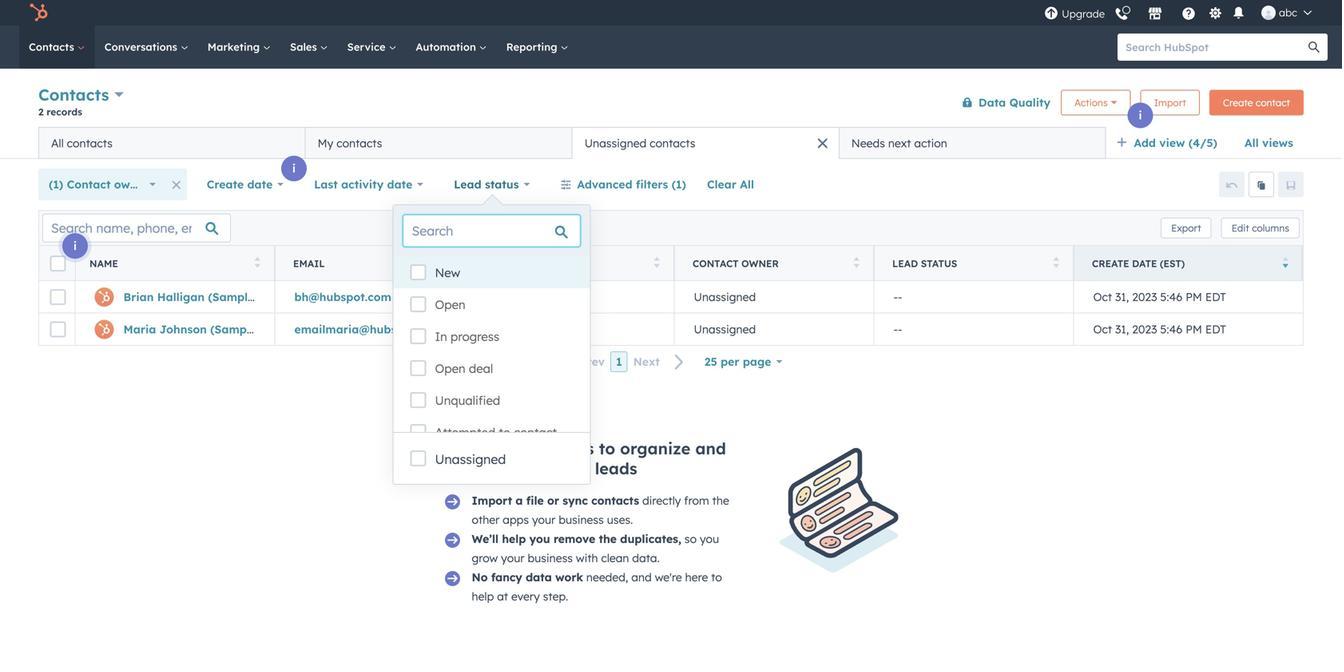 Task type: vqa. For each thing, say whether or not it's contained in the screenshot.


Task type: describe. For each thing, give the bounding box(es) containing it.
edit
[[1232, 222, 1249, 234]]

here
[[685, 570, 708, 584]]

0 vertical spatial i button
[[1128, 103, 1153, 128]]

contact inside list box
[[514, 425, 557, 440]]

31, for bh@hubspot.com
[[1115, 290, 1129, 304]]

1 date from the left
[[247, 177, 273, 191]]

needed,
[[586, 570, 628, 584]]

last activity date button
[[304, 169, 434, 201]]

import for import
[[1154, 97, 1186, 109]]

descending sort. press to sort ascending. element
[[1283, 257, 1289, 270]]

add view (4/5)
[[1134, 136, 1218, 150]]

edt for emailmaria@hubspot.com
[[1206, 322, 1226, 336]]

activity
[[341, 177, 384, 191]]

conversations link
[[95, 26, 198, 69]]

2023 for bh@hubspot.com
[[1132, 290, 1157, 304]]

1 vertical spatial owner
[[741, 258, 779, 270]]

name
[[89, 258, 118, 270]]

actions button
[[1061, 90, 1131, 115]]

from
[[684, 494, 709, 508]]

1 press to sort. element from the left
[[254, 257, 260, 270]]

1 press to sort. image from the left
[[454, 257, 460, 268]]

maria johnson (sample contact)
[[123, 322, 308, 336]]

attempted
[[435, 425, 496, 440]]

press to sort. element for email
[[454, 257, 460, 270]]

organize
[[620, 439, 691, 459]]

0 horizontal spatial the
[[599, 532, 617, 546]]

gary orlando image
[[1262, 6, 1276, 20]]

data quality
[[979, 95, 1051, 109]]

edt for bh@hubspot.com
[[1206, 290, 1226, 304]]

we'll help you remove the duplicates,
[[472, 532, 681, 546]]

leads
[[595, 459, 637, 479]]

you inside so you grow your business with clean data.
[[700, 532, 719, 546]]

import for import a file or sync contacts
[[472, 494, 512, 508]]

(est)
[[1160, 258, 1185, 270]]

lead status
[[892, 258, 957, 270]]

add view (4/5) button
[[1106, 127, 1234, 159]]

1 horizontal spatial contact
[[693, 258, 739, 270]]

last activity date
[[314, 177, 413, 191]]

export button
[[1161, 218, 1212, 238]]

2 horizontal spatial i
[[1139, 108, 1142, 122]]

notifications button
[[1229, 4, 1249, 21]]

status
[[921, 258, 957, 270]]

edit columns button
[[1221, 218, 1300, 238]]

next
[[633, 355, 660, 369]]

advanced
[[577, 177, 633, 191]]

grow
[[472, 551, 498, 565]]

next
[[888, 136, 911, 150]]

25 per page button
[[694, 346, 793, 378]]

the inside directly from the other apps your business uses.
[[712, 494, 729, 508]]

settings link
[[1206, 4, 1226, 21]]

search image
[[1309, 42, 1320, 53]]

your inside so you grow your business with clean data.
[[501, 551, 525, 565]]

clear
[[707, 177, 737, 191]]

actions
[[1075, 97, 1108, 109]]

clear all
[[707, 177, 754, 191]]

to inside list box
[[499, 425, 511, 440]]

Search name, phone, email addresses, or company search field
[[42, 214, 231, 242]]

all for all views
[[1245, 136, 1259, 150]]

so
[[685, 532, 697, 546]]

oct for emailmaria@hubspot.com
[[1093, 322, 1112, 336]]

brian
[[123, 290, 154, 304]]

contacts for unassigned contacts
[[650, 136, 696, 150]]

descending sort. press to sort ascending. image
[[1283, 257, 1289, 268]]

new
[[435, 265, 460, 280]]

brian halligan (sample contact)
[[123, 290, 306, 304]]

press to sort. element for contact owner
[[854, 257, 860, 270]]

Search HubSpot search field
[[1118, 34, 1313, 61]]

abc
[[1279, 6, 1298, 19]]

create for create date (est)
[[1092, 258, 1129, 270]]

so you grow your business with clean data.
[[472, 532, 719, 565]]

view
[[1160, 136, 1185, 150]]

step.
[[543, 590, 568, 604]]

maria
[[123, 322, 156, 336]]

needed, and we're here to help at every step.
[[472, 570, 722, 604]]

5:46 for emailmaria@hubspot.com
[[1160, 322, 1183, 336]]

add for add view (4/5)
[[1134, 136, 1156, 150]]

press to sort. image
[[254, 257, 260, 268]]

phone
[[493, 258, 528, 270]]

press to sort. element for phone number
[[654, 257, 660, 270]]

sync
[[563, 494, 588, 508]]

0 horizontal spatial i
[[73, 239, 77, 253]]

press to sort. image for phone
[[654, 257, 660, 268]]

in progress
[[435, 329, 500, 344]]

search button
[[1301, 34, 1328, 61]]

brian halligan (sample contact) link
[[123, 290, 306, 304]]

prev button
[[549, 352, 610, 372]]

columns
[[1252, 222, 1290, 234]]

your inside directly from the other apps your business uses.
[[532, 513, 556, 527]]

calling icon button
[[1108, 1, 1135, 25]]

to inside needed, and we're here to help at every step.
[[711, 570, 722, 584]]

hubspot image
[[29, 3, 48, 22]]

(1) inside button
[[672, 177, 686, 191]]

in
[[435, 329, 447, 344]]

lead for lead status
[[892, 258, 918, 270]]

oct 31, 2023 5:46 pm edt for bh@hubspot.com
[[1093, 290, 1226, 304]]

2023 for emailmaria@hubspot.com
[[1132, 322, 1157, 336]]

no
[[472, 570, 488, 584]]

contacts inside popup button
[[38, 85, 109, 105]]

records
[[47, 106, 82, 118]]

hubspot link
[[19, 3, 60, 22]]

25
[[705, 355, 717, 369]]

contacts for my contacts
[[337, 136, 382, 150]]

contacts inside add more contacts to organize and identify promising leads
[[526, 439, 594, 459]]

add more contacts to organize and identify promising leads
[[443, 439, 726, 479]]

status
[[485, 177, 519, 191]]

calling icon image
[[1115, 7, 1129, 22]]

quality
[[1010, 95, 1051, 109]]

marketplaces button
[[1139, 0, 1172, 26]]

at
[[497, 590, 508, 604]]

export
[[1171, 222, 1201, 234]]

create for create date
[[207, 177, 244, 191]]

emailmaria@hubspot.com button
[[275, 313, 475, 345]]

emailmaria@hubspot.com
[[294, 322, 442, 336]]

service
[[347, 40, 389, 54]]

upgrade image
[[1044, 7, 1059, 21]]

data
[[979, 95, 1006, 109]]

email
[[293, 258, 325, 270]]

unassigned up per in the bottom of the page
[[694, 322, 756, 336]]

uses.
[[607, 513, 633, 527]]

1
[[616, 355, 622, 369]]

(1) contact owner button
[[38, 169, 166, 201]]

unassigned contacts button
[[572, 127, 839, 159]]

my contacts button
[[305, 127, 572, 159]]

add for add more contacts to organize and identify promising leads
[[443, 439, 475, 459]]

progress
[[451, 329, 500, 344]]

1 vertical spatial i button
[[281, 156, 307, 181]]

pagination navigation
[[549, 351, 694, 373]]

bh@hubspot.com link
[[294, 290, 391, 304]]

needs next action button
[[839, 127, 1106, 159]]

contacts inside "link"
[[29, 40, 77, 54]]

duplicates,
[[620, 532, 681, 546]]

per
[[721, 355, 739, 369]]

all for all contacts
[[51, 136, 64, 150]]

data
[[526, 570, 552, 584]]

menu containing abc
[[1043, 0, 1323, 26]]



Task type: locate. For each thing, give the bounding box(es) containing it.
0 vertical spatial contact
[[1256, 97, 1290, 109]]

menu
[[1043, 0, 1323, 26]]

1 horizontal spatial to
[[599, 439, 615, 459]]

2 records
[[38, 106, 82, 118]]

my
[[318, 136, 333, 150]]

contacts up the import a file or sync contacts
[[526, 439, 594, 459]]

import up other
[[472, 494, 512, 508]]

1 vertical spatial pm
[[1186, 322, 1202, 336]]

add inside add more contacts to organize and identify promising leads
[[443, 439, 475, 459]]

0 vertical spatial oct 31, 2023 5:46 pm edt
[[1093, 290, 1226, 304]]

create down all contacts button
[[207, 177, 244, 191]]

service link
[[338, 26, 406, 69]]

next button
[[628, 352, 694, 373]]

business up data at left
[[528, 551, 573, 565]]

contacts for all contacts
[[67, 136, 113, 150]]

help down no
[[472, 590, 494, 604]]

1 vertical spatial import
[[472, 494, 512, 508]]

0 vertical spatial i
[[1139, 108, 1142, 122]]

2 press to sort. element from the left
[[454, 257, 460, 270]]

i
[[1139, 108, 1142, 122], [292, 161, 296, 175], [73, 239, 77, 253]]

prev
[[580, 355, 605, 369]]

4 press to sort. image from the left
[[1053, 257, 1059, 268]]

contacts right my
[[337, 136, 382, 150]]

sales link
[[280, 26, 338, 69]]

a
[[516, 494, 523, 508]]

(1) down all contacts
[[49, 177, 63, 191]]

1 horizontal spatial you
[[700, 532, 719, 546]]

0 vertical spatial the
[[712, 494, 729, 508]]

1 vertical spatial contact)
[[260, 322, 308, 336]]

business up 'we'll help you remove the duplicates,'
[[559, 513, 604, 527]]

2 unassigned button from the top
[[674, 313, 874, 345]]

0 horizontal spatial date
[[247, 177, 273, 191]]

unassigned button for bh@hubspot.com
[[674, 281, 874, 313]]

contact) down press to sort. icon
[[258, 290, 306, 304]]

2 horizontal spatial all
[[1245, 136, 1259, 150]]

date
[[247, 177, 273, 191], [387, 177, 413, 191]]

unassigned button
[[674, 281, 874, 313], [674, 313, 874, 345]]

create inside button
[[1223, 97, 1253, 109]]

help down apps
[[502, 532, 526, 546]]

all contacts button
[[38, 127, 305, 159]]

create up the "all views" at the top right of the page
[[1223, 97, 1253, 109]]

attempted to contact
[[435, 425, 557, 440]]

0 horizontal spatial (1)
[[49, 177, 63, 191]]

0 vertical spatial oct
[[1093, 290, 1112, 304]]

add inside add view (4/5) button
[[1134, 136, 1156, 150]]

create date
[[207, 177, 273, 191]]

contacts up uses.
[[591, 494, 639, 508]]

unassigned contacts
[[585, 136, 696, 150]]

1 vertical spatial oct
[[1093, 322, 1112, 336]]

2 edt from the top
[[1206, 322, 1226, 336]]

you left remove
[[529, 532, 550, 546]]

to left the organize
[[599, 439, 615, 459]]

1 vertical spatial contact
[[693, 258, 739, 270]]

oct 31, 2023 5:46 pm edt for emailmaria@hubspot.com
[[1093, 322, 1226, 336]]

business inside so you grow your business with clean data.
[[528, 551, 573, 565]]

1 vertical spatial 31,
[[1115, 322, 1129, 336]]

0 vertical spatial 31,
[[1115, 290, 1129, 304]]

all right clear
[[740, 177, 754, 191]]

create date (est)
[[1092, 258, 1185, 270]]

open left deal
[[435, 361, 466, 376]]

2 31, from the top
[[1115, 322, 1129, 336]]

(1) inside popup button
[[49, 177, 63, 191]]

contact down clear
[[693, 258, 739, 270]]

1 vertical spatial the
[[599, 532, 617, 546]]

settings image
[[1208, 7, 1223, 21]]

1 horizontal spatial import
[[1154, 97, 1186, 109]]

help inside needed, and we're here to help at every step.
[[472, 590, 494, 604]]

to inside add more contacts to organize and identify promising leads
[[599, 439, 615, 459]]

your up fancy
[[501, 551, 525, 565]]

1 horizontal spatial date
[[387, 177, 413, 191]]

5:46 for bh@hubspot.com
[[1160, 290, 1183, 304]]

promising
[[510, 459, 590, 479]]

1 horizontal spatial create
[[1092, 258, 1129, 270]]

to right attempted
[[499, 425, 511, 440]]

add left the more
[[443, 439, 475, 459]]

automation link
[[406, 26, 497, 69]]

contact) down bh@hubspot.com link
[[260, 322, 308, 336]]

0 vertical spatial create
[[1223, 97, 1253, 109]]

1 31, from the top
[[1115, 290, 1129, 304]]

unassigned inside button
[[585, 136, 647, 150]]

0 vertical spatial your
[[532, 513, 556, 527]]

create left date on the top
[[1092, 258, 1129, 270]]

1 vertical spatial contact
[[514, 425, 557, 440]]

0 vertical spatial lead
[[454, 177, 482, 191]]

2 press to sort. image from the left
[[654, 257, 660, 268]]

contacts down records
[[67, 136, 113, 150]]

0 horizontal spatial all
[[51, 136, 64, 150]]

0 vertical spatial (sample
[[208, 290, 254, 304]]

create for create contact
[[1223, 97, 1253, 109]]

the right from
[[712, 494, 729, 508]]

1 vertical spatial and
[[631, 570, 652, 584]]

press to sort. element
[[254, 257, 260, 270], [454, 257, 460, 270], [654, 257, 660, 270], [854, 257, 860, 270], [1053, 257, 1059, 270]]

Search search field
[[403, 215, 580, 247]]

1 vertical spatial open
[[435, 361, 466, 376]]

0 horizontal spatial import
[[472, 494, 512, 508]]

0 horizontal spatial add
[[443, 439, 475, 459]]

to
[[499, 425, 511, 440], [599, 439, 615, 459], [711, 570, 722, 584]]

5 press to sort. element from the left
[[1053, 257, 1059, 270]]

lead left status in the left top of the page
[[454, 177, 482, 191]]

1 open from the top
[[435, 297, 466, 312]]

lead left status
[[892, 258, 918, 270]]

unassigned down contact owner
[[694, 290, 756, 304]]

abc button
[[1252, 0, 1321, 26]]

0 vertical spatial 5:46
[[1160, 290, 1183, 304]]

number
[[531, 258, 573, 270]]

1 vertical spatial oct 31, 2023 5:46 pm edt
[[1093, 322, 1226, 336]]

unassigned down attempted
[[435, 451, 506, 467]]

advanced filters (1) button
[[550, 169, 697, 201]]

i button left last
[[281, 156, 307, 181]]

1 horizontal spatial all
[[740, 177, 754, 191]]

contact) for bh@hubspot.com
[[258, 290, 306, 304]]

1 pm from the top
[[1186, 290, 1202, 304]]

2 date from the left
[[387, 177, 413, 191]]

page
[[743, 355, 771, 369]]

1 horizontal spatial owner
[[741, 258, 779, 270]]

2 5:46 from the top
[[1160, 322, 1183, 336]]

notifications image
[[1232, 7, 1246, 21]]

2 horizontal spatial i button
[[1128, 103, 1153, 128]]

edt
[[1206, 290, 1226, 304], [1206, 322, 1226, 336]]

0 vertical spatial contact
[[67, 177, 111, 191]]

contacts down the hubspot link
[[29, 40, 77, 54]]

remove
[[554, 532, 595, 546]]

conversations
[[104, 40, 180, 54]]

2 (1) from the left
[[672, 177, 686, 191]]

0 vertical spatial contact)
[[258, 290, 306, 304]]

2 2023 from the top
[[1132, 322, 1157, 336]]

work
[[555, 570, 583, 584]]

all left views
[[1245, 136, 1259, 150]]

all contacts
[[51, 136, 113, 150]]

contacts inside button
[[650, 136, 696, 150]]

1 oct 31, 2023 5:46 pm edt from the top
[[1093, 290, 1226, 304]]

and down data.
[[631, 570, 652, 584]]

pm for bh@hubspot.com
[[1186, 290, 1202, 304]]

lead for lead status
[[454, 177, 482, 191]]

phone number
[[493, 258, 573, 270]]

0 horizontal spatial and
[[631, 570, 652, 584]]

i button up add view (4/5)
[[1128, 103, 1153, 128]]

lead status button
[[443, 169, 540, 201]]

halligan
[[157, 290, 205, 304]]

1 horizontal spatial help
[[502, 532, 526, 546]]

date right activity
[[387, 177, 413, 191]]

bh@hubspot.com
[[294, 290, 391, 304]]

add left "view"
[[1134, 136, 1156, 150]]

import a file or sync contacts
[[472, 494, 639, 508]]

we're
[[655, 570, 682, 584]]

contact inside popup button
[[67, 177, 111, 191]]

business inside directly from the other apps your business uses.
[[559, 513, 604, 527]]

4 press to sort. element from the left
[[854, 257, 860, 270]]

1 horizontal spatial add
[[1134, 136, 1156, 150]]

2 oct from the top
[[1093, 322, 1112, 336]]

all down 2 records on the top
[[51, 136, 64, 150]]

advanced filters (1)
[[577, 177, 686, 191]]

contacts up records
[[38, 85, 109, 105]]

contacts link
[[19, 26, 95, 69]]

date left last
[[247, 177, 273, 191]]

pm for emailmaria@hubspot.com
[[1186, 322, 1202, 336]]

and inside add more contacts to organize and identify promising leads
[[695, 439, 726, 459]]

1 horizontal spatial your
[[532, 513, 556, 527]]

all views link
[[1234, 127, 1304, 159]]

deal
[[469, 361, 493, 376]]

press to sort. element for lead status
[[1053, 257, 1059, 270]]

create contact button
[[1210, 90, 1304, 115]]

1 vertical spatial lead
[[892, 258, 918, 270]]

1 2023 from the top
[[1132, 290, 1157, 304]]

i button left the name
[[62, 233, 88, 259]]

oct
[[1093, 290, 1112, 304], [1093, 322, 1112, 336]]

press to sort. image
[[454, 257, 460, 268], [654, 257, 660, 268], [854, 257, 860, 268], [1053, 257, 1059, 268]]

1 horizontal spatial and
[[695, 439, 726, 459]]

and up from
[[695, 439, 726, 459]]

1 edt from the top
[[1206, 290, 1226, 304]]

my contacts
[[318, 136, 382, 150]]

0 vertical spatial help
[[502, 532, 526, 546]]

marketplaces image
[[1148, 7, 1163, 22]]

unqualified
[[435, 393, 500, 408]]

1 vertical spatial 2023
[[1132, 322, 1157, 336]]

apps
[[503, 513, 529, 527]]

emailmaria@hubspot.com link
[[294, 322, 442, 336]]

unassigned button up page
[[674, 313, 874, 345]]

1 vertical spatial business
[[528, 551, 573, 565]]

2 horizontal spatial create
[[1223, 97, 1253, 109]]

sales
[[290, 40, 320, 54]]

0 horizontal spatial create
[[207, 177, 244, 191]]

0 horizontal spatial i button
[[62, 233, 88, 259]]

create inside popup button
[[207, 177, 244, 191]]

(sample for johnson
[[210, 322, 256, 336]]

1 5:46 from the top
[[1160, 290, 1183, 304]]

1 vertical spatial contacts
[[38, 85, 109, 105]]

data.
[[632, 551, 660, 565]]

(sample for halligan
[[208, 290, 254, 304]]

1 horizontal spatial i
[[292, 161, 296, 175]]

1 oct from the top
[[1093, 290, 1112, 304]]

0 vertical spatial add
[[1134, 136, 1156, 150]]

1 vertical spatial create
[[207, 177, 244, 191]]

other
[[472, 513, 500, 527]]

1 vertical spatial add
[[443, 439, 475, 459]]

open for open
[[435, 297, 466, 312]]

1 you from the left
[[529, 532, 550, 546]]

list box containing new
[[393, 256, 590, 448]]

no fancy data work
[[472, 570, 583, 584]]

contact up "promising" at the bottom left
[[514, 425, 557, 440]]

2 open from the top
[[435, 361, 466, 376]]

clean
[[601, 551, 629, 565]]

the up clean
[[599, 532, 617, 546]]

2 vertical spatial i button
[[62, 233, 88, 259]]

automation
[[416, 40, 479, 54]]

0 horizontal spatial lead
[[454, 177, 482, 191]]

5:46
[[1160, 290, 1183, 304], [1160, 322, 1183, 336]]

0 horizontal spatial you
[[529, 532, 550, 546]]

import inside "button"
[[1154, 97, 1186, 109]]

owner inside popup button
[[114, 177, 149, 191]]

help button
[[1175, 4, 1202, 22]]

unassigned
[[585, 136, 647, 150], [694, 290, 756, 304], [694, 322, 756, 336], [435, 451, 506, 467]]

2 vertical spatial i
[[73, 239, 77, 253]]

press to sort. image for contact
[[854, 257, 860, 268]]

1 unassigned button from the top
[[674, 281, 874, 313]]

1 (1) from the left
[[49, 177, 63, 191]]

0 vertical spatial contacts
[[29, 40, 77, 54]]

1 horizontal spatial contact
[[1256, 97, 1290, 109]]

your down file
[[532, 513, 556, 527]]

1 horizontal spatial the
[[712, 494, 729, 508]]

0 vertical spatial open
[[435, 297, 466, 312]]

contacts banner
[[38, 82, 1304, 127]]

(sample down the brian halligan (sample contact) link
[[210, 322, 256, 336]]

1 vertical spatial 5:46
[[1160, 322, 1183, 336]]

you right so at the right
[[700, 532, 719, 546]]

31, for emailmaria@hubspot.com
[[1115, 322, 1129, 336]]

contact up the "all views" at the top right of the page
[[1256, 97, 1290, 109]]

johnson
[[160, 322, 207, 336]]

identify
[[443, 459, 505, 479]]

2 horizontal spatial to
[[711, 570, 722, 584]]

create date button
[[196, 169, 294, 201]]

1 horizontal spatial lead
[[892, 258, 918, 270]]

contacts down contacts 'banner'
[[650, 136, 696, 150]]

lead
[[454, 177, 482, 191], [892, 258, 918, 270]]

import up "view"
[[1154, 97, 1186, 109]]

3 press to sort. element from the left
[[654, 257, 660, 270]]

0 vertical spatial edt
[[1206, 290, 1226, 304]]

reporting link
[[497, 26, 578, 69]]

unassigned button for emailmaria@hubspot.com
[[674, 313, 874, 345]]

and inside needed, and we're here to help at every step.
[[631, 570, 652, 584]]

0 vertical spatial and
[[695, 439, 726, 459]]

bh@hubspot.com button
[[275, 281, 475, 313]]

last
[[314, 177, 338, 191]]

0 vertical spatial pm
[[1186, 290, 1202, 304]]

0 vertical spatial owner
[[114, 177, 149, 191]]

contact
[[67, 177, 111, 191], [693, 258, 739, 270]]

1 vertical spatial i
[[292, 161, 296, 175]]

0 vertical spatial business
[[559, 513, 604, 527]]

0 horizontal spatial contact
[[514, 425, 557, 440]]

marketing link
[[198, 26, 280, 69]]

1 horizontal spatial i button
[[281, 156, 307, 181]]

press to sort. image for lead
[[1053, 257, 1059, 268]]

0 vertical spatial import
[[1154, 97, 1186, 109]]

1 vertical spatial (sample
[[210, 322, 256, 336]]

0 horizontal spatial contact
[[67, 177, 111, 191]]

31,
[[1115, 290, 1129, 304], [1115, 322, 1129, 336]]

1 vertical spatial help
[[472, 590, 494, 604]]

(sample up the maria johnson (sample contact) link
[[208, 290, 254, 304]]

(4/5)
[[1189, 136, 1218, 150]]

1 vertical spatial your
[[501, 551, 525, 565]]

unassigned button down contact owner
[[674, 281, 874, 313]]

oct for bh@hubspot.com
[[1093, 290, 1112, 304]]

contact) for emailmaria@hubspot.com
[[260, 322, 308, 336]]

open down new
[[435, 297, 466, 312]]

2 you from the left
[[700, 532, 719, 546]]

list box
[[393, 256, 590, 448]]

2 vertical spatial create
[[1092, 258, 1129, 270]]

0 horizontal spatial your
[[501, 551, 525, 565]]

0 horizontal spatial owner
[[114, 177, 149, 191]]

1 vertical spatial edt
[[1206, 322, 1226, 336]]

(1) contact owner
[[49, 177, 149, 191]]

needs next action
[[852, 136, 947, 150]]

2 pm from the top
[[1186, 322, 1202, 336]]

open for open deal
[[435, 361, 466, 376]]

1 button
[[610, 352, 628, 372]]

3 press to sort. image from the left
[[854, 257, 860, 268]]

0 horizontal spatial to
[[499, 425, 511, 440]]

0 vertical spatial 2023
[[1132, 290, 1157, 304]]

1 horizontal spatial (1)
[[672, 177, 686, 191]]

clear all button
[[697, 169, 765, 201]]

help image
[[1182, 7, 1196, 22]]

(1) right filters
[[672, 177, 686, 191]]

open deal
[[435, 361, 493, 376]]

lead inside popup button
[[454, 177, 482, 191]]

to right here
[[711, 570, 722, 584]]

marketing
[[208, 40, 263, 54]]

contact down all contacts
[[67, 177, 111, 191]]

0 horizontal spatial help
[[472, 590, 494, 604]]

unassigned up 'advanced filters (1)' button
[[585, 136, 647, 150]]

2
[[38, 106, 44, 118]]

2 oct 31, 2023 5:46 pm edt from the top
[[1093, 322, 1226, 336]]

contact inside button
[[1256, 97, 1290, 109]]



